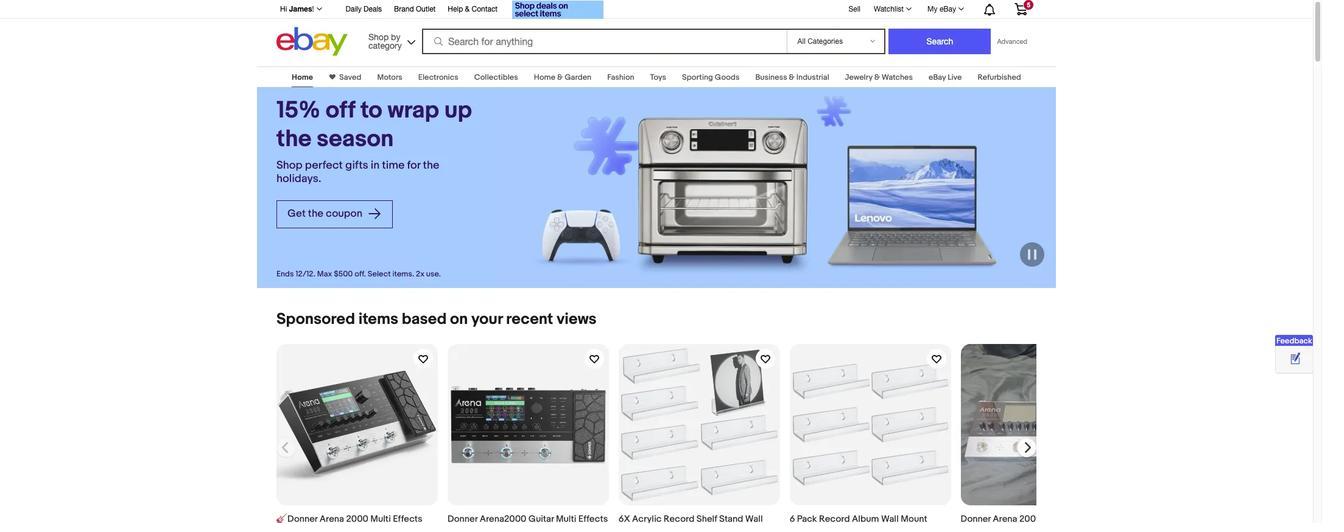 Task type: describe. For each thing, give the bounding box(es) containing it.
goods
[[715, 73, 740, 82]]

Search for anything text field
[[424, 30, 785, 53]]

& for watches
[[875, 73, 881, 82]]

views
[[557, 310, 597, 329]]

ebay live link
[[929, 73, 962, 82]]

5
[[1027, 1, 1031, 9]]

industrial
[[797, 73, 830, 82]]

contact
[[472, 5, 498, 13]]

recent
[[506, 310, 554, 329]]

max
[[317, 269, 332, 279]]

home & garden link
[[534, 73, 592, 82]]

my ebay link
[[921, 2, 970, 16]]

saved link
[[336, 73, 362, 82]]

deals
[[364, 5, 382, 13]]

toys
[[651, 73, 667, 82]]

jewelry & watches link
[[846, 73, 913, 82]]

help
[[448, 5, 463, 13]]

on
[[450, 310, 468, 329]]

category
[[369, 41, 402, 50]]

help & contact
[[448, 5, 498, 13]]

ebay live
[[929, 73, 962, 82]]

& for industrial
[[789, 73, 795, 82]]

sporting
[[683, 73, 714, 82]]

use.
[[426, 269, 441, 279]]

sell
[[849, 5, 861, 13]]

watchlist link
[[868, 2, 918, 16]]

brand outlet
[[394, 5, 436, 13]]

up
[[445, 96, 472, 125]]

sponsored
[[277, 310, 355, 329]]

electronics link
[[419, 73, 459, 82]]

live
[[948, 73, 962, 82]]

garden
[[565, 73, 592, 82]]

advanced link
[[992, 29, 1034, 54]]

home for home
[[292, 73, 313, 82]]

ends
[[277, 269, 294, 279]]

jewelry
[[846, 73, 873, 82]]

2 vertical spatial the
[[308, 208, 324, 220]]

collectibles
[[474, 73, 518, 82]]

items.
[[393, 269, 414, 279]]

my
[[928, 5, 938, 13]]

2x
[[416, 269, 425, 279]]

get an extra 15% off image
[[513, 1, 604, 19]]

help & contact link
[[448, 3, 498, 16]]

​​shop
[[277, 159, 303, 172]]

shop by category banner
[[274, 0, 1037, 59]]

& for contact
[[465, 5, 470, 13]]

holidays.
[[277, 172, 321, 186]]

electronics
[[419, 73, 459, 82]]

!
[[312, 5, 314, 13]]

feedback
[[1277, 336, 1313, 346]]

brand
[[394, 5, 414, 13]]

sponsored items based on your recent views
[[277, 310, 597, 329]]

get the coupon
[[288, 208, 365, 220]]

account navigation
[[274, 0, 1037, 21]]

daily
[[346, 5, 362, 13]]



Task type: vqa. For each thing, say whether or not it's contained in the screenshot.
Open button
no



Task type: locate. For each thing, give the bounding box(es) containing it.
daily deals
[[346, 5, 382, 13]]

watchlist
[[874, 5, 904, 13]]

my ebay
[[928, 5, 957, 13]]

shop
[[369, 32, 389, 42]]

hi james !
[[280, 4, 314, 13]]

get
[[288, 208, 306, 220]]

sporting goods
[[683, 73, 740, 82]]

items
[[359, 310, 399, 329]]

12/12.
[[296, 269, 316, 279]]

collectibles link
[[474, 73, 518, 82]]

0 vertical spatial the
[[277, 125, 312, 153]]

season
[[317, 125, 394, 153]]

perfect
[[305, 159, 343, 172]]

15% off to wrap up the season link
[[277, 96, 479, 154]]

outlet
[[416, 5, 436, 13]]

the right get
[[308, 208, 324, 220]]

5 link
[[1008, 0, 1035, 18]]

15% off to wrap up the season main content
[[0, 59, 1314, 523]]

shop by category button
[[363, 27, 418, 53]]

&
[[465, 5, 470, 13], [558, 73, 563, 82], [789, 73, 795, 82], [875, 73, 881, 82]]

refurbished link
[[978, 73, 1022, 82]]

jewelry & watches
[[846, 73, 913, 82]]

advanced
[[998, 38, 1028, 45]]

for
[[407, 159, 421, 172]]

daily deals link
[[346, 3, 382, 16]]

wrap
[[388, 96, 439, 125]]

None submit
[[889, 29, 992, 54]]

ebay left 'live'
[[929, 73, 947, 82]]

15% off to wrap up the season ​​shop perfect gifts in time for the holidays.
[[277, 96, 472, 186]]

in
[[371, 159, 380, 172]]

business & industrial link
[[756, 73, 830, 82]]

the up ​​shop
[[277, 125, 312, 153]]

15%
[[277, 96, 321, 125]]

to
[[361, 96, 383, 125]]

ebay
[[940, 5, 957, 13], [929, 73, 947, 82]]

saved
[[339, 73, 362, 82]]

off
[[326, 96, 355, 125]]

& right jewelry
[[875, 73, 881, 82]]

hi
[[280, 5, 287, 13]]

based
[[402, 310, 447, 329]]

$500
[[334, 269, 353, 279]]

2 home from the left
[[534, 73, 556, 82]]

home up the 15%
[[292, 73, 313, 82]]

& left garden
[[558, 73, 563, 82]]

ebay inside 15% off to wrap up the season main content
[[929, 73, 947, 82]]

fashion
[[608, 73, 635, 82]]

refurbished
[[978, 73, 1022, 82]]

1 home from the left
[[292, 73, 313, 82]]

sporting goods link
[[683, 73, 740, 82]]

coupon
[[326, 208, 363, 220]]

home & garden
[[534, 73, 592, 82]]

gifts
[[345, 159, 369, 172]]

0 vertical spatial ebay
[[940, 5, 957, 13]]

& right the business
[[789, 73, 795, 82]]

the right for
[[423, 159, 440, 172]]

get the coupon link
[[277, 200, 393, 228]]

ends 12/12. max $500 off. select items. 2x use.
[[277, 269, 441, 279]]

off.
[[355, 269, 366, 279]]

1 horizontal spatial home
[[534, 73, 556, 82]]

select
[[368, 269, 391, 279]]

& for garden
[[558, 73, 563, 82]]

& right help
[[465, 5, 470, 13]]

toys link
[[651, 73, 667, 82]]

home for home & garden
[[534, 73, 556, 82]]

business
[[756, 73, 788, 82]]

watches
[[882, 73, 913, 82]]

none submit inside shop by category banner
[[889, 29, 992, 54]]

motors
[[377, 73, 403, 82]]

time
[[382, 159, 405, 172]]

& inside account navigation
[[465, 5, 470, 13]]

sell link
[[844, 5, 867, 13]]

home
[[292, 73, 313, 82], [534, 73, 556, 82]]

fashion link
[[608, 73, 635, 82]]

shop by category
[[369, 32, 402, 50]]

home left garden
[[534, 73, 556, 82]]

1 vertical spatial ebay
[[929, 73, 947, 82]]

motors link
[[377, 73, 403, 82]]

james
[[289, 4, 312, 13]]

by
[[391, 32, 401, 42]]

ebay right my
[[940, 5, 957, 13]]

ebay inside account navigation
[[940, 5, 957, 13]]

your
[[472, 310, 503, 329]]

the
[[277, 125, 312, 153], [423, 159, 440, 172], [308, 208, 324, 220]]

1 vertical spatial the
[[423, 159, 440, 172]]

brand outlet link
[[394, 3, 436, 16]]

0 horizontal spatial home
[[292, 73, 313, 82]]

business & industrial
[[756, 73, 830, 82]]



